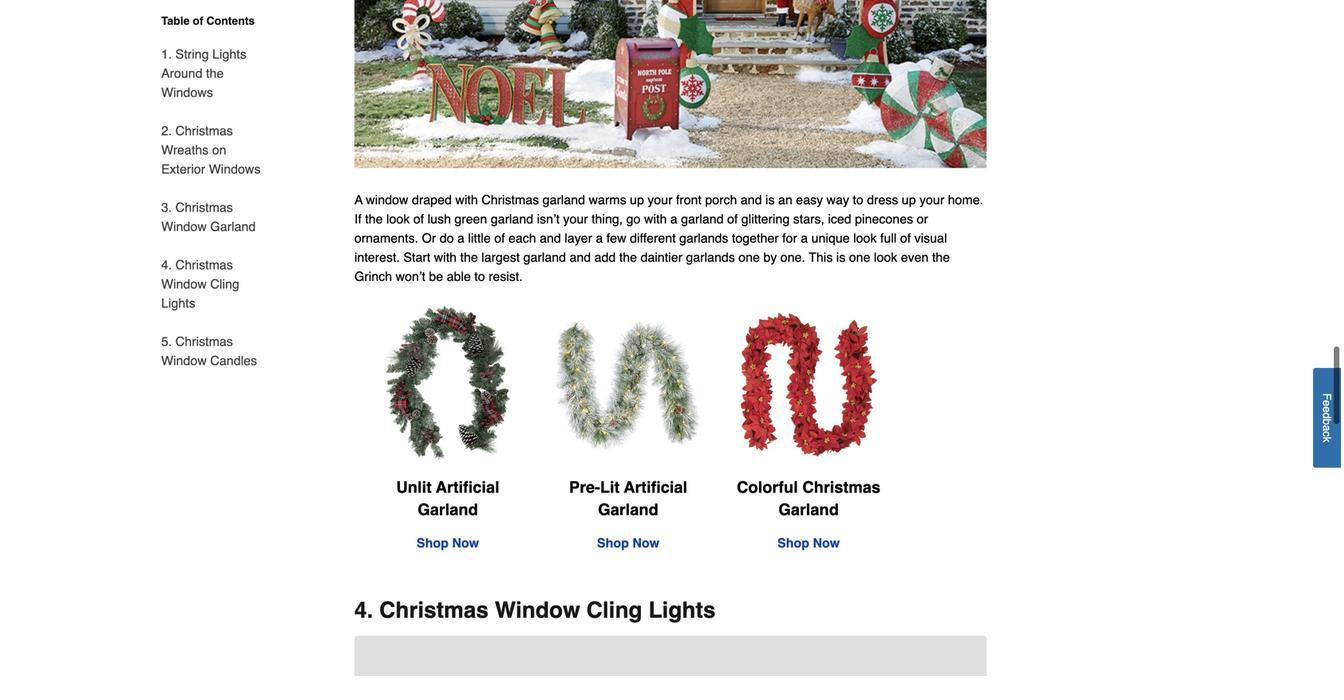 Task type: describe. For each thing, give the bounding box(es) containing it.
1 vertical spatial 4. christmas window cling lights
[[355, 598, 716, 623]]

a strand of pre-lit artificial christmas garland. image
[[551, 305, 706, 460]]

pinecones
[[855, 212, 914, 226]]

christmas inside the 4. christmas window cling lights
[[176, 258, 233, 272]]

a strand of poinsettia christmas garland. image
[[732, 305, 886, 460]]

around
[[161, 66, 203, 81]]

start
[[404, 250, 431, 265]]

different
[[630, 231, 676, 246]]

be
[[429, 269, 443, 284]]

cling inside the 4. christmas window cling lights
[[210, 277, 239, 291]]

of right full
[[901, 231, 911, 246]]

shop now for lit
[[597, 536, 660, 551]]

2 one from the left
[[849, 250, 871, 265]]

f
[[1321, 394, 1334, 400]]

shop now link for lit
[[597, 536, 660, 551]]

d
[[1321, 413, 1334, 419]]

garland up each
[[491, 212, 534, 226]]

windows for around
[[161, 85, 213, 100]]

1 horizontal spatial and
[[570, 250, 591, 265]]

glittering
[[742, 212, 790, 226]]

christmas inside a window draped with christmas garland warms up your front porch and is an easy way to dress up your home. if the look of lush green garland isn't your thing, go with a garland of glittering stars, iced pinecones or ornaments. or do a little of each and layer a few different garlands together for a unique look full of visual interest. start with the largest garland and add the daintier garlands one by one. this is one look even the grinch won't be able to resist.
[[482, 192, 539, 207]]

a window draped with christmas garland warms up your front porch and is an easy way to dress up your home. if the look of lush green garland isn't your thing, go with a garland of glittering stars, iced pinecones or ornaments. or do a little of each and layer a few different garlands together for a unique look full of visual interest. start with the largest garland and add the daintier garlands one by one. this is one look even the grinch won't be able to resist.
[[355, 192, 984, 284]]

resist.
[[489, 269, 523, 284]]

now for pre-lit artificial garland
[[633, 536, 660, 551]]

1 one from the left
[[739, 250, 760, 265]]

way
[[827, 192, 850, 207]]

3. christmas window garland
[[161, 200, 256, 234]]

thing,
[[592, 212, 623, 226]]

few
[[607, 231, 627, 246]]

0 vertical spatial with
[[455, 192, 478, 207]]

for
[[783, 231, 798, 246]]

pre-
[[569, 478, 600, 497]]

green
[[455, 212, 487, 226]]

1 horizontal spatial is
[[837, 250, 846, 265]]

window for 4. christmas window cling lights link
[[161, 277, 207, 291]]

artificial inside pre-lit artificial garland
[[624, 478, 688, 497]]

lights inside 1. string lights around the windows
[[212, 47, 247, 61]]

k
[[1321, 437, 1334, 443]]

shop now for artificial
[[417, 536, 479, 551]]

2.
[[161, 123, 172, 138]]

2 vertical spatial look
[[874, 250, 898, 265]]

window
[[366, 192, 409, 207]]

garland down each
[[524, 250, 566, 265]]

windows for on
[[209, 162, 261, 176]]

unique
[[812, 231, 850, 246]]

this
[[809, 250, 833, 265]]

even
[[901, 250, 929, 265]]

shop for artificial
[[417, 536, 449, 551]]

2 vertical spatial with
[[434, 250, 457, 265]]

table
[[161, 14, 190, 27]]

the exterior of the house decorated with outdoor christmas decorations. image
[[355, 0, 987, 168]]

2 e from the top
[[1321, 407, 1334, 413]]

1 horizontal spatial your
[[648, 192, 673, 207]]

visual
[[915, 231, 947, 246]]

0 vertical spatial garlands
[[680, 231, 729, 246]]

b
[[1321, 419, 1334, 425]]

4. christmas window cling lights inside 4. christmas window cling lights link
[[161, 258, 239, 311]]

by
[[764, 250, 777, 265]]

go
[[627, 212, 641, 226]]

little
[[468, 231, 491, 246]]

window for 5. christmas window candles 'link'
[[161, 353, 207, 368]]

interest.
[[355, 250, 400, 265]]

the up 'able'
[[460, 250, 478, 265]]

daintier
[[641, 250, 683, 265]]

1 horizontal spatial 4.
[[355, 598, 373, 623]]

a right do
[[458, 231, 465, 246]]

1 up from the left
[[630, 192, 644, 207]]

3. christmas window garland link
[[161, 188, 262, 246]]

ornaments.
[[355, 231, 418, 246]]

christmas inside 5. christmas window candles
[[176, 334, 233, 349]]

5. christmas window candles link
[[161, 323, 262, 371]]

0 horizontal spatial is
[[766, 192, 775, 207]]

easy
[[796, 192, 823, 207]]

1 e from the top
[[1321, 400, 1334, 407]]

0 vertical spatial and
[[741, 192, 762, 207]]

do
[[440, 231, 454, 246]]

candles
[[210, 353, 257, 368]]

largest
[[482, 250, 520, 265]]

0 horizontal spatial to
[[475, 269, 485, 284]]

home.
[[948, 192, 984, 207]]

shop for lit
[[597, 536, 629, 551]]

f e e d b a c k
[[1321, 394, 1334, 443]]

5. christmas window candles
[[161, 334, 257, 368]]

unlit
[[396, 478, 432, 497]]

garland inside 3. christmas window garland
[[210, 219, 256, 234]]

warms
[[589, 192, 627, 207]]

the inside 1. string lights around the windows
[[206, 66, 224, 81]]

each
[[509, 231, 536, 246]]

2. christmas wreaths on exterior windows
[[161, 123, 261, 176]]

if
[[355, 212, 362, 226]]

garland inside unlit artificial garland
[[418, 501, 478, 519]]

the down visual
[[933, 250, 950, 265]]

0 vertical spatial look
[[387, 212, 410, 226]]

5.
[[161, 334, 172, 349]]

layer
[[565, 231, 593, 246]]

0 vertical spatial to
[[853, 192, 864, 207]]



Task type: vqa. For each thing, say whether or not it's contained in the screenshot.
in inside , you can soak garlands and wreaths in that to avoid wasting unnecessary water.
no



Task type: locate. For each thing, give the bounding box(es) containing it.
window inside the 4. christmas window cling lights
[[161, 277, 207, 291]]

1 horizontal spatial up
[[902, 192, 916, 207]]

1 horizontal spatial now
[[633, 536, 660, 551]]

iced
[[828, 212, 852, 226]]

full
[[881, 231, 897, 246]]

e
[[1321, 400, 1334, 407], [1321, 407, 1334, 413]]

or
[[422, 231, 436, 246]]

1 vertical spatial garlands
[[686, 250, 735, 265]]

is
[[766, 192, 775, 207], [837, 250, 846, 265]]

the right if
[[365, 212, 383, 226]]

with down do
[[434, 250, 457, 265]]

front
[[676, 192, 702, 207]]

1 horizontal spatial shop now link
[[597, 536, 660, 551]]

of right table
[[193, 14, 203, 27]]

shop down colorful christmas garland
[[778, 536, 810, 551]]

1. string lights around the windows link
[[161, 35, 262, 112]]

is left an
[[766, 192, 775, 207]]

c
[[1321, 432, 1334, 437]]

garland up isn't
[[543, 192, 585, 207]]

0 vertical spatial 4. christmas window cling lights
[[161, 258, 239, 311]]

with up "different" on the top
[[644, 212, 667, 226]]

a
[[355, 192, 363, 207]]

pre-lit artificial garland
[[569, 478, 688, 519]]

2 artificial from the left
[[624, 478, 688, 497]]

0 horizontal spatial 4. christmas window cling lights
[[161, 258, 239, 311]]

your up or
[[920, 192, 945, 207]]

look down 'window'
[[387, 212, 410, 226]]

2 shop now from the left
[[597, 536, 660, 551]]

1 vertical spatial with
[[644, 212, 667, 226]]

shop now link
[[417, 536, 479, 551], [597, 536, 660, 551], [778, 536, 840, 551]]

2 shop now link from the left
[[597, 536, 660, 551]]

to right way
[[853, 192, 864, 207]]

windows inside 1. string lights around the windows
[[161, 85, 213, 100]]

0 horizontal spatial cling
[[210, 277, 239, 291]]

4. christmas window cling lights
[[161, 258, 239, 311], [355, 598, 716, 623]]

shop down unlit artificial garland
[[417, 536, 449, 551]]

of down porch
[[727, 212, 738, 226]]

isn't
[[537, 212, 560, 226]]

artificial right unlit
[[436, 478, 500, 497]]

0 horizontal spatial lights
[[161, 296, 195, 311]]

colorful
[[737, 478, 798, 497]]

2 horizontal spatial shop now
[[778, 536, 840, 551]]

on
[[212, 143, 226, 157]]

1 vertical spatial windows
[[209, 162, 261, 176]]

1 horizontal spatial cling
[[587, 598, 643, 623]]

a up k
[[1321, 425, 1334, 432]]

look left full
[[854, 231, 877, 246]]

2 horizontal spatial shop now link
[[778, 536, 840, 551]]

0 horizontal spatial now
[[452, 536, 479, 551]]

table of contents element
[[142, 13, 262, 371]]

garlands
[[680, 231, 729, 246], [686, 250, 735, 265]]

shop down pre-lit artificial garland
[[597, 536, 629, 551]]

2 horizontal spatial your
[[920, 192, 945, 207]]

shop now link for artificial
[[417, 536, 479, 551]]

add
[[595, 250, 616, 265]]

0 vertical spatial cling
[[210, 277, 239, 291]]

shop now
[[417, 536, 479, 551], [597, 536, 660, 551], [778, 536, 840, 551]]

the glass windows of a house decorated with christmas lights. image
[[355, 636, 987, 676]]

with
[[455, 192, 478, 207], [644, 212, 667, 226], [434, 250, 457, 265]]

garland down front
[[681, 212, 724, 226]]

lit
[[600, 478, 620, 497]]

of
[[193, 14, 203, 27], [414, 212, 424, 226], [727, 212, 738, 226], [494, 231, 505, 246], [901, 231, 911, 246]]

and down isn't
[[540, 231, 561, 246]]

f e e d b a c k button
[[1314, 368, 1342, 468]]

windows
[[161, 85, 213, 100], [209, 162, 261, 176]]

1 shop from the left
[[417, 536, 449, 551]]

1 horizontal spatial shop now
[[597, 536, 660, 551]]

shop now link down colorful christmas garland
[[778, 536, 840, 551]]

2 now from the left
[[633, 536, 660, 551]]

cling
[[210, 277, 239, 291], [587, 598, 643, 623]]

garland down unlit
[[418, 501, 478, 519]]

1 vertical spatial look
[[854, 231, 877, 246]]

2 shop from the left
[[597, 536, 629, 551]]

grinch
[[355, 269, 392, 284]]

an
[[779, 192, 793, 207]]

artificial inside unlit artificial garland
[[436, 478, 500, 497]]

a
[[671, 212, 678, 226], [458, 231, 465, 246], [596, 231, 603, 246], [801, 231, 808, 246], [1321, 425, 1334, 432]]

3 shop now link from the left
[[778, 536, 840, 551]]

stars,
[[794, 212, 825, 226]]

0 horizontal spatial 4.
[[161, 258, 172, 272]]

wreaths
[[161, 143, 209, 157]]

0 horizontal spatial and
[[540, 231, 561, 246]]

up
[[630, 192, 644, 207], [902, 192, 916, 207]]

garland down lit
[[598, 501, 659, 519]]

1 vertical spatial cling
[[587, 598, 643, 623]]

windows down on
[[209, 162, 261, 176]]

one.
[[781, 250, 806, 265]]

shop now down unlit artificial garland
[[417, 536, 479, 551]]

garland
[[210, 219, 256, 234], [418, 501, 478, 519], [598, 501, 659, 519], [779, 501, 839, 519]]

0 horizontal spatial shop
[[417, 536, 449, 551]]

0 horizontal spatial shop now
[[417, 536, 479, 551]]

1 horizontal spatial 4. christmas window cling lights
[[355, 598, 716, 623]]

0 vertical spatial is
[[766, 192, 775, 207]]

3.
[[161, 200, 172, 215]]

now
[[452, 536, 479, 551], [633, 536, 660, 551], [813, 536, 840, 551]]

now for colorful christmas garland
[[813, 536, 840, 551]]

1 vertical spatial to
[[475, 269, 485, 284]]

lights up 5. at the left
[[161, 296, 195, 311]]

look down full
[[874, 250, 898, 265]]

porch
[[705, 192, 737, 207]]

look
[[387, 212, 410, 226], [854, 231, 877, 246], [874, 250, 898, 265]]

shop now link down unlit artificial garland
[[417, 536, 479, 551]]

a inside f e e d b a c k button
[[1321, 425, 1334, 432]]

garland down colorful
[[779, 501, 839, 519]]

artificial right lit
[[624, 478, 688, 497]]

christmas inside colorful christmas garland
[[803, 478, 881, 497]]

1 shop now link from the left
[[417, 536, 479, 551]]

lights
[[212, 47, 247, 61], [161, 296, 195, 311], [649, 598, 716, 623]]

a left few
[[596, 231, 603, 246]]

contents
[[206, 14, 255, 27]]

1 horizontal spatial artificial
[[624, 478, 688, 497]]

1 now from the left
[[452, 536, 479, 551]]

garlands down front
[[680, 231, 729, 246]]

shop
[[417, 536, 449, 551], [597, 536, 629, 551], [778, 536, 810, 551]]

1 artificial from the left
[[436, 478, 500, 497]]

shop now for christmas
[[778, 536, 840, 551]]

garland inside pre-lit artificial garland
[[598, 501, 659, 519]]

0 vertical spatial 4.
[[161, 258, 172, 272]]

dress
[[867, 192, 899, 207]]

christmas inside the 2. christmas wreaths on exterior windows
[[176, 123, 233, 138]]

now for unlit artificial garland
[[452, 536, 479, 551]]

1 horizontal spatial to
[[853, 192, 864, 207]]

the
[[206, 66, 224, 81], [365, 212, 383, 226], [460, 250, 478, 265], [620, 250, 637, 265], [933, 250, 950, 265]]

2 horizontal spatial lights
[[649, 598, 716, 623]]

a down front
[[671, 212, 678, 226]]

string
[[176, 47, 209, 61]]

2. christmas wreaths on exterior windows link
[[161, 112, 262, 188]]

0 vertical spatial windows
[[161, 85, 213, 100]]

now down pre-lit artificial garland
[[633, 536, 660, 551]]

is right this
[[837, 250, 846, 265]]

of left lush
[[414, 212, 424, 226]]

1 shop now from the left
[[417, 536, 479, 551]]

and up 'glittering'
[[741, 192, 762, 207]]

the down string
[[206, 66, 224, 81]]

3 shop now from the left
[[778, 536, 840, 551]]

christmas inside 3. christmas window garland
[[176, 200, 233, 215]]

0 horizontal spatial your
[[563, 212, 588, 226]]

3 shop from the left
[[778, 536, 810, 551]]

lights down the contents
[[212, 47, 247, 61]]

0 horizontal spatial artificial
[[436, 478, 500, 497]]

1 horizontal spatial shop
[[597, 536, 629, 551]]

together
[[732, 231, 779, 246]]

or
[[917, 212, 928, 226]]

of up largest
[[494, 231, 505, 246]]

garland up 4. christmas window cling lights link
[[210, 219, 256, 234]]

shop now down pre-lit artificial garland
[[597, 536, 660, 551]]

draped
[[412, 192, 452, 207]]

garland inside colorful christmas garland
[[779, 501, 839, 519]]

0 vertical spatial lights
[[212, 47, 247, 61]]

4. christmas window cling lights link
[[161, 246, 262, 323]]

2 vertical spatial lights
[[649, 598, 716, 623]]

up up go
[[630, 192, 644, 207]]

the down few
[[620, 250, 637, 265]]

now down unlit artificial garland
[[452, 536, 479, 551]]

1. string lights around the windows
[[161, 47, 247, 100]]

shop for christmas
[[778, 536, 810, 551]]

2 horizontal spatial and
[[741, 192, 762, 207]]

windows down around
[[161, 85, 213, 100]]

colorful christmas garland
[[737, 478, 881, 519]]

unlit artificial garland
[[396, 478, 500, 519]]

1 horizontal spatial one
[[849, 250, 871, 265]]

window inside 5. christmas window candles
[[161, 353, 207, 368]]

your left front
[[648, 192, 673, 207]]

2 up from the left
[[902, 192, 916, 207]]

1 vertical spatial 4.
[[355, 598, 373, 623]]

window inside 3. christmas window garland
[[161, 219, 207, 234]]

window for 3. christmas window garland link
[[161, 219, 207, 234]]

2 vertical spatial and
[[570, 250, 591, 265]]

1 vertical spatial is
[[837, 250, 846, 265]]

lush
[[428, 212, 451, 226]]

3 now from the left
[[813, 536, 840, 551]]

artificial
[[436, 478, 500, 497], [624, 478, 688, 497]]

cling up the glass windows of a house decorated with christmas lights. image
[[587, 598, 643, 623]]

1.
[[161, 47, 172, 61]]

cling up 5. christmas window candles 'link'
[[210, 277, 239, 291]]

e up d at right
[[1321, 400, 1334, 407]]

0 horizontal spatial up
[[630, 192, 644, 207]]

garlands down together
[[686, 250, 735, 265]]

and down layer
[[570, 250, 591, 265]]

one
[[739, 250, 760, 265], [849, 250, 871, 265]]

a right for
[[801, 231, 808, 246]]

4. inside table of contents element
[[161, 258, 172, 272]]

shop now link down pre-lit artificial garland
[[597, 536, 660, 551]]

to right 'able'
[[475, 269, 485, 284]]

0 horizontal spatial shop now link
[[417, 536, 479, 551]]

won't
[[396, 269, 426, 284]]

shop now down colorful christmas garland
[[778, 536, 840, 551]]

table of contents
[[161, 14, 255, 27]]

your
[[648, 192, 673, 207], [920, 192, 945, 207], [563, 212, 588, 226]]

e up b on the bottom right of the page
[[1321, 407, 1334, 413]]

able
[[447, 269, 471, 284]]

exterior
[[161, 162, 205, 176]]

1 vertical spatial lights
[[161, 296, 195, 311]]

lights up the glass windows of a house decorated with christmas lights. image
[[649, 598, 716, 623]]

up right 'dress'
[[902, 192, 916, 207]]

2 horizontal spatial now
[[813, 536, 840, 551]]

2 horizontal spatial shop
[[778, 536, 810, 551]]

now down colorful christmas garland
[[813, 536, 840, 551]]

garland
[[543, 192, 585, 207], [491, 212, 534, 226], [681, 212, 724, 226], [524, 250, 566, 265]]

with up green
[[455, 192, 478, 207]]

1 vertical spatial and
[[540, 231, 561, 246]]

to
[[853, 192, 864, 207], [475, 269, 485, 284]]

one down unique
[[849, 250, 871, 265]]

shop now link for christmas
[[778, 536, 840, 551]]

one down together
[[739, 250, 760, 265]]

christmas
[[176, 123, 233, 138], [482, 192, 539, 207], [176, 200, 233, 215], [176, 258, 233, 272], [176, 334, 233, 349], [803, 478, 881, 497], [379, 598, 489, 623]]

1 horizontal spatial lights
[[212, 47, 247, 61]]

a strand of unlit artificial christmas garland. image
[[371, 305, 525, 460]]

windows inside the 2. christmas wreaths on exterior windows
[[209, 162, 261, 176]]

0 horizontal spatial one
[[739, 250, 760, 265]]

your up layer
[[563, 212, 588, 226]]



